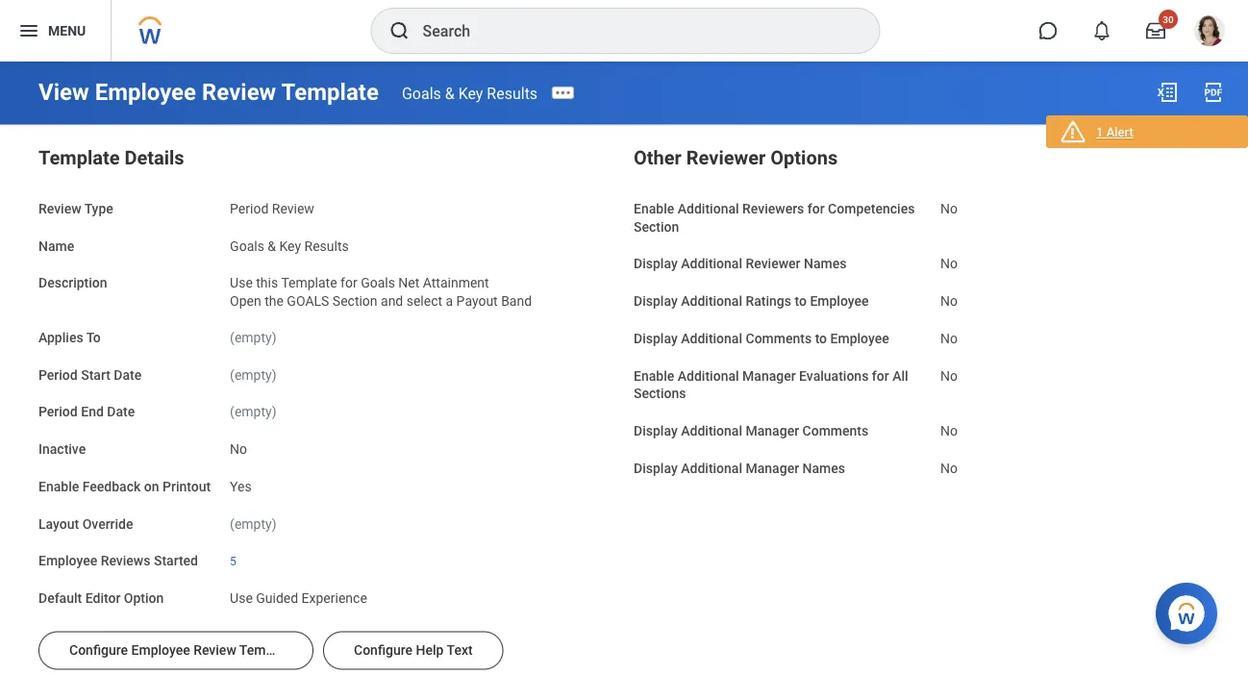 Task type: vqa. For each thing, say whether or not it's contained in the screenshot.
Goals within the "Name" 'element'
yes



Task type: locate. For each thing, give the bounding box(es) containing it.
1 vertical spatial goals
[[230, 238, 264, 254]]

key for goals & key results link
[[458, 84, 483, 102]]

5
[[230, 555, 237, 569]]

and
[[381, 293, 403, 309]]

no up display additional ratings to employee element
[[941, 256, 958, 272]]

exclamation image
[[1065, 126, 1080, 141]]

2 configure from the left
[[354, 643, 413, 659]]

view
[[38, 78, 89, 106]]

enable down other on the right of page
[[634, 201, 675, 216]]

manager inside enable additional manager evaluations for all sections
[[743, 368, 796, 384]]

type
[[84, 201, 113, 216]]

this
[[256, 275, 278, 291]]

no for enable additional manager evaluations for all sections
[[941, 368, 958, 384]]

2 vertical spatial manager
[[746, 460, 799, 476]]

for inside use this template for goals net attainment open the goals section and select a payout band
[[341, 275, 358, 291]]

0 vertical spatial goals & key results
[[402, 84, 538, 102]]

key inside the name element
[[279, 238, 301, 254]]

for right reviewers
[[808, 201, 825, 216]]

goals & key results
[[402, 84, 538, 102], [230, 238, 349, 254]]

1 vertical spatial manager
[[746, 423, 799, 439]]

period review
[[230, 201, 314, 216]]

all
[[893, 368, 909, 384]]

1 vertical spatial enable
[[634, 368, 675, 384]]

date right the start
[[114, 367, 142, 383]]

configure for configure employee review template
[[69, 643, 128, 659]]

0 horizontal spatial to
[[795, 293, 807, 309]]

1 vertical spatial period
[[38, 367, 78, 383]]

employee down option
[[131, 643, 190, 659]]

no for display additional comments to employee
[[941, 330, 958, 346]]

menu
[[48, 23, 86, 39]]

results for goals & key results link
[[487, 84, 538, 102]]

date
[[114, 367, 142, 383], [107, 404, 135, 420]]

display additional reviewer names
[[634, 256, 847, 272]]

other reviewer options
[[634, 147, 838, 169]]

1 horizontal spatial section
[[634, 219, 679, 234]]

1 horizontal spatial results
[[487, 84, 538, 102]]

3 (empty) from the top
[[230, 404, 277, 420]]

period for period review
[[230, 201, 269, 216]]

employee up details
[[95, 78, 196, 106]]

configure
[[69, 643, 128, 659], [354, 643, 413, 659]]

to up evaluations
[[815, 330, 827, 346]]

2 use from the top
[[230, 590, 253, 606]]

results
[[487, 84, 538, 102], [304, 238, 349, 254]]

1 vertical spatial for
[[341, 275, 358, 291]]

section down other on the right of page
[[634, 219, 679, 234]]

goals & key results down period review
[[230, 238, 349, 254]]

0 horizontal spatial goals & key results
[[230, 238, 349, 254]]

2 vertical spatial for
[[872, 368, 890, 384]]

1 horizontal spatial key
[[458, 84, 483, 102]]

goals for the name element
[[230, 238, 264, 254]]

no up display additional reviewer names element
[[941, 201, 958, 216]]

on
[[144, 479, 159, 495]]

manager down display additional manager comments
[[746, 460, 799, 476]]

0 vertical spatial &
[[445, 84, 455, 102]]

reviewer right other on the right of page
[[687, 147, 766, 169]]

configure employee review template
[[69, 643, 296, 659]]

section inside use this template for goals net attainment open the goals section and select a payout band
[[333, 293, 378, 309]]

use up open
[[230, 275, 253, 291]]

manager down display additional comments to employee
[[743, 368, 796, 384]]

ratings
[[746, 293, 792, 309]]

employee right ratings
[[810, 293, 869, 309]]

use for use this template for goals net attainment open the goals section and select a payout band
[[230, 275, 253, 291]]

0 vertical spatial reviewer
[[687, 147, 766, 169]]

end
[[81, 404, 104, 420]]

0 vertical spatial names
[[804, 256, 847, 272]]

default editor option
[[38, 590, 164, 606]]

additional down "other reviewer options"
[[678, 201, 739, 216]]

additional for display additional ratings to employee
[[681, 293, 743, 309]]

1 horizontal spatial configure
[[354, 643, 413, 659]]

&
[[445, 84, 455, 102], [268, 238, 276, 254]]

1 horizontal spatial goals & key results
[[402, 84, 538, 102]]

for left all
[[872, 368, 890, 384]]

goals up 'this'
[[230, 238, 264, 254]]

1 use from the top
[[230, 275, 253, 291]]

0 horizontal spatial configure
[[69, 643, 128, 659]]

0 vertical spatial section
[[634, 219, 679, 234]]

use left guided
[[230, 590, 253, 606]]

for for reviewers
[[808, 201, 825, 216]]

names down display additional manager comments
[[803, 460, 846, 476]]

0 vertical spatial goals
[[402, 84, 441, 102]]

use inside use this template for goals net attainment open the goals section and select a payout band
[[230, 275, 253, 291]]

1 vertical spatial key
[[279, 238, 301, 254]]

for left net
[[341, 275, 358, 291]]

additional
[[678, 201, 739, 216], [681, 256, 743, 272], [681, 293, 743, 309], [681, 330, 743, 346], [678, 368, 739, 384], [681, 423, 743, 439], [681, 460, 743, 476]]

1 vertical spatial use
[[230, 590, 253, 606]]

no for inactive
[[230, 441, 247, 457]]

notifications large image
[[1093, 21, 1112, 40]]

0 horizontal spatial section
[[333, 293, 378, 309]]

employee inside 'button'
[[131, 643, 190, 659]]

0 vertical spatial manager
[[743, 368, 796, 384]]

(empty) for layout override
[[230, 516, 277, 532]]

start
[[81, 367, 110, 383]]

comments down ratings
[[746, 330, 812, 346]]

enable inside template details group
[[38, 479, 79, 495]]

editor
[[85, 590, 121, 606]]

4 (empty) from the top
[[230, 516, 277, 532]]

date for period start date
[[114, 367, 142, 383]]

2 vertical spatial enable
[[38, 479, 79, 495]]

goals for goals & key results link
[[402, 84, 441, 102]]

1 vertical spatial date
[[107, 404, 135, 420]]

to right ratings
[[795, 293, 807, 309]]

employee reviews started
[[38, 553, 198, 569]]

2 (empty) from the top
[[230, 367, 277, 383]]

4 display from the top
[[634, 423, 678, 439]]

1 display from the top
[[634, 256, 678, 272]]

names for display additional reviewer names
[[804, 256, 847, 272]]

manager down enable additional manager evaluations for all sections
[[746, 423, 799, 439]]

review inside configure employee review template 'button'
[[194, 643, 236, 659]]

comments
[[746, 330, 812, 346], [803, 423, 869, 439]]

goals & key results down search icon
[[402, 84, 538, 102]]

0 vertical spatial to
[[795, 293, 807, 309]]

period down applies
[[38, 367, 78, 383]]

template details button
[[38, 147, 184, 169]]

results for the name element
[[304, 238, 349, 254]]

enable inside enable additional manager evaluations for all sections
[[634, 368, 675, 384]]

printout
[[163, 479, 211, 495]]

5 display from the top
[[634, 460, 678, 476]]

display additional comments to employee element
[[941, 319, 958, 348]]

3 display from the top
[[634, 330, 678, 346]]

goals inside use this template for goals net attainment open the goals section and select a payout band
[[361, 275, 395, 291]]

1 vertical spatial section
[[333, 293, 378, 309]]

names
[[804, 256, 847, 272], [803, 460, 846, 476]]

goals
[[287, 293, 329, 309]]

other reviewer options button
[[634, 147, 838, 169]]

1 vertical spatial results
[[304, 238, 349, 254]]

configure left the help
[[354, 643, 413, 659]]

employee up evaluations
[[831, 330, 890, 346]]

no down display additional manager comments element
[[941, 460, 958, 476]]

no up enable feedback on printout element
[[230, 441, 247, 457]]

1 vertical spatial goals & key results
[[230, 238, 349, 254]]

search image
[[388, 19, 411, 42]]

no down display additional comments to employee element
[[941, 368, 958, 384]]

goals down search icon
[[402, 84, 441, 102]]

names down enable additional reviewers for competencies section
[[804, 256, 847, 272]]

0 vertical spatial period
[[230, 201, 269, 216]]

date right end
[[107, 404, 135, 420]]

1 horizontal spatial for
[[808, 201, 825, 216]]

use
[[230, 275, 253, 291], [230, 590, 253, 606]]

goals inside the name element
[[230, 238, 264, 254]]

additional down display additional reviewer names
[[681, 293, 743, 309]]

2 vertical spatial period
[[38, 404, 78, 420]]

2 display from the top
[[634, 293, 678, 309]]

key
[[458, 84, 483, 102], [279, 238, 301, 254]]

results inside the name element
[[304, 238, 349, 254]]

key for the name element
[[279, 238, 301, 254]]

to
[[795, 293, 807, 309], [815, 330, 827, 346]]

reviewer up ratings
[[746, 256, 801, 272]]

no for display additional reviewer names
[[941, 256, 958, 272]]

review type
[[38, 201, 113, 216]]

additional inside enable additional reviewers for competencies section
[[678, 201, 739, 216]]

display additional manager names
[[634, 460, 846, 476]]

30
[[1163, 13, 1174, 25]]

additional for display additional comments to employee
[[681, 330, 743, 346]]

employee
[[95, 78, 196, 106], [810, 293, 869, 309], [831, 330, 890, 346], [38, 553, 97, 569], [131, 643, 190, 659]]

use guided experience
[[230, 590, 367, 606]]

additional down display additional ratings to employee at the top of the page
[[681, 330, 743, 346]]

period for period end date
[[38, 404, 78, 420]]

enable for enable additional manager evaluations for all sections
[[634, 368, 675, 384]]

period up the name element
[[230, 201, 269, 216]]

(empty)
[[230, 329, 277, 345], [230, 367, 277, 383], [230, 404, 277, 420], [230, 516, 277, 532]]

additional up display additional manager names
[[681, 423, 743, 439]]

reviews
[[101, 553, 151, 569]]

1 horizontal spatial to
[[815, 330, 827, 346]]

1 vertical spatial &
[[268, 238, 276, 254]]

additional up "sections"
[[678, 368, 739, 384]]

to
[[86, 329, 101, 345]]

period review element
[[230, 197, 314, 216]]

0 horizontal spatial for
[[341, 275, 358, 291]]

no up display additional manager names element
[[941, 423, 958, 439]]

configure down default editor option in the bottom of the page
[[69, 643, 128, 659]]

additional down display additional manager comments
[[681, 460, 743, 476]]

no
[[941, 201, 958, 216], [941, 256, 958, 272], [941, 293, 958, 309], [941, 330, 958, 346], [941, 368, 958, 384], [941, 423, 958, 439], [230, 441, 247, 457], [941, 460, 958, 476]]

& inside the name element
[[268, 238, 276, 254]]

0 vertical spatial enable
[[634, 201, 675, 216]]

& for goals & key results link
[[445, 84, 455, 102]]

0 vertical spatial date
[[114, 367, 142, 383]]

goals & key results inside template details group
[[230, 238, 349, 254]]

period left end
[[38, 404, 78, 420]]

1 alert
[[1097, 125, 1134, 139]]

manager
[[743, 368, 796, 384], [746, 423, 799, 439], [746, 460, 799, 476]]

1 (empty) from the top
[[230, 329, 277, 345]]

configure inside button
[[354, 643, 413, 659]]

layout
[[38, 516, 79, 532]]

employee up default
[[38, 553, 97, 569]]

display for display additional manager names
[[634, 460, 678, 476]]

other
[[634, 147, 682, 169]]

comments down evaluations
[[803, 423, 869, 439]]

2 vertical spatial goals
[[361, 275, 395, 291]]

no up display additional comments to employee element
[[941, 293, 958, 309]]

period
[[230, 201, 269, 216], [38, 367, 78, 383], [38, 404, 78, 420]]

no for display additional manager comments
[[941, 423, 958, 439]]

display
[[634, 256, 678, 272], [634, 293, 678, 309], [634, 330, 678, 346], [634, 423, 678, 439], [634, 460, 678, 476]]

additional inside enable additional manager evaluations for all sections
[[678, 368, 739, 384]]

0 horizontal spatial &
[[268, 238, 276, 254]]

review
[[202, 78, 276, 106], [38, 201, 81, 216], [272, 201, 314, 216], [194, 643, 236, 659]]

1 configure from the left
[[69, 643, 128, 659]]

enable up layout
[[38, 479, 79, 495]]

reviewer
[[687, 147, 766, 169], [746, 256, 801, 272]]

1 vertical spatial to
[[815, 330, 827, 346]]

display additional comments to employee
[[634, 330, 890, 346]]

display for display additional comments to employee
[[634, 330, 678, 346]]

no inside template details group
[[230, 441, 247, 457]]

1 horizontal spatial &
[[445, 84, 455, 102]]

enable
[[634, 201, 675, 216], [634, 368, 675, 384], [38, 479, 79, 495]]

Search Workday  search field
[[423, 10, 840, 52]]

enable up "sections"
[[634, 368, 675, 384]]

no up enable additional manager evaluations for all sections "element"
[[941, 330, 958, 346]]

enable inside enable additional reviewers for competencies section
[[634, 201, 675, 216]]

1 vertical spatial names
[[803, 460, 846, 476]]

yes
[[230, 479, 252, 495]]

2 horizontal spatial goals
[[402, 84, 441, 102]]

0 horizontal spatial results
[[304, 238, 349, 254]]

additional up display additional ratings to employee at the top of the page
[[681, 256, 743, 272]]

0 horizontal spatial key
[[279, 238, 301, 254]]

goals
[[402, 84, 441, 102], [230, 238, 264, 254], [361, 275, 395, 291]]

goals up the and
[[361, 275, 395, 291]]

default
[[38, 590, 82, 606]]

display for display additional manager comments
[[634, 423, 678, 439]]

description
[[38, 275, 107, 291]]

to for comments
[[815, 330, 827, 346]]

enable additional reviewers for competencies section
[[634, 201, 915, 234]]

for
[[808, 201, 825, 216], [341, 275, 358, 291], [872, 368, 890, 384]]

0 vertical spatial key
[[458, 84, 483, 102]]

inbox large image
[[1147, 21, 1166, 40]]

2 horizontal spatial for
[[872, 368, 890, 384]]

details
[[125, 147, 184, 169]]

0 vertical spatial for
[[808, 201, 825, 216]]

0 vertical spatial results
[[487, 84, 538, 102]]

use for use guided experience
[[230, 590, 253, 606]]

for inside enable additional reviewers for competencies section
[[808, 201, 825, 216]]

0 horizontal spatial goals
[[230, 238, 264, 254]]

review inside period review element
[[272, 201, 314, 216]]

1 horizontal spatial goals
[[361, 275, 395, 291]]

section left the and
[[333, 293, 378, 309]]

0 vertical spatial use
[[230, 275, 253, 291]]

configure inside 'button'
[[69, 643, 128, 659]]



Task type: describe. For each thing, give the bounding box(es) containing it.
option
[[124, 590, 164, 606]]

display additional reviewer names element
[[941, 244, 958, 273]]

use guided experience element
[[230, 587, 367, 606]]

names for display additional manager names
[[803, 460, 846, 476]]

display additional manager comments
[[634, 423, 869, 439]]

configure help text
[[354, 643, 473, 659]]

for for template
[[341, 275, 358, 291]]

5 button
[[230, 554, 239, 570]]

help
[[416, 643, 444, 659]]

1 vertical spatial reviewer
[[746, 256, 801, 272]]

1
[[1097, 125, 1104, 139]]

for inside enable additional manager evaluations for all sections
[[872, 368, 890, 384]]

menu button
[[0, 0, 111, 62]]

enable feedback on printout element
[[230, 467, 252, 496]]

the
[[265, 293, 284, 309]]

view employee review template main content
[[0, 62, 1249, 675]]

(empty) for period end date
[[230, 404, 277, 420]]

view printable version (pdf) image
[[1202, 81, 1226, 104]]

guided
[[256, 590, 298, 606]]

text
[[447, 643, 473, 659]]

a
[[446, 293, 453, 309]]

goals & key results for the name element
[[230, 238, 349, 254]]

section inside enable additional reviewers for competencies section
[[634, 219, 679, 234]]

attainment
[[423, 275, 489, 291]]

period for period start date
[[38, 367, 78, 383]]

open
[[230, 293, 261, 309]]

select
[[407, 293, 443, 309]]

display additional ratings to employee
[[634, 293, 869, 309]]

started
[[154, 553, 198, 569]]

goals & key results for goals & key results link
[[402, 84, 538, 102]]

template inside 'button'
[[239, 643, 296, 659]]

net
[[399, 275, 420, 291]]

alert
[[1107, 125, 1134, 139]]

enable additional manager evaluations for all sections element
[[941, 356, 958, 385]]

display additional ratings to employee element
[[941, 282, 958, 310]]

export to excel image
[[1156, 81, 1179, 104]]

band
[[501, 293, 532, 309]]

display for display additional ratings to employee
[[634, 293, 678, 309]]

payout
[[457, 293, 498, 309]]

manager for evaluations
[[743, 368, 796, 384]]

other reviewer options group
[[634, 143, 1210, 478]]

additional for display additional reviewer names
[[681, 256, 743, 272]]

display for display additional reviewer names
[[634, 256, 678, 272]]

date for period end date
[[107, 404, 135, 420]]

display additional manager names element
[[941, 449, 958, 477]]

employee inside template details group
[[38, 553, 97, 569]]

template details
[[38, 147, 184, 169]]

justify image
[[17, 19, 40, 42]]

& for the name element
[[268, 238, 276, 254]]

period end date
[[38, 404, 135, 420]]

configure employee review template button
[[38, 632, 314, 670]]

1 alert button
[[1047, 115, 1249, 152]]

additional for display additional manager names
[[681, 460, 743, 476]]

period start date
[[38, 367, 142, 383]]

inactive element
[[230, 430, 247, 458]]

view employee review template
[[38, 78, 379, 106]]

layout override
[[38, 516, 133, 532]]

override
[[82, 516, 133, 532]]

additional for enable additional reviewers for competencies section
[[678, 201, 739, 216]]

no for display additional manager names
[[941, 460, 958, 476]]

experience
[[302, 590, 367, 606]]

reviewers
[[743, 201, 804, 216]]

configure for configure help text
[[354, 643, 413, 659]]

additional for enable additional manager evaluations for all sections
[[678, 368, 739, 384]]

0 vertical spatial comments
[[746, 330, 812, 346]]

no for enable additional reviewers for competencies section
[[941, 201, 958, 216]]

sections
[[634, 386, 686, 402]]

manager for comments
[[746, 423, 799, 439]]

feedback
[[82, 479, 141, 495]]

enable for enable feedback on printout
[[38, 479, 79, 495]]

(empty) for period start date
[[230, 367, 277, 383]]

enable additional reviewers for competencies section element
[[941, 189, 958, 218]]

options
[[771, 147, 838, 169]]

no for display additional ratings to employee
[[941, 293, 958, 309]]

inactive
[[38, 441, 86, 457]]

applies
[[38, 329, 83, 345]]

profile logan mcneil image
[[1195, 15, 1226, 50]]

additional for display additional manager comments
[[681, 423, 743, 439]]

1 vertical spatial comments
[[803, 423, 869, 439]]

competencies
[[828, 201, 915, 216]]

enable for enable additional reviewers for competencies section
[[634, 201, 675, 216]]

template details group
[[38, 143, 615, 609]]

name element
[[230, 226, 349, 255]]

enable feedback on printout
[[38, 479, 211, 495]]

use this template for goals net attainment open the goals section and select a payout band
[[230, 275, 532, 309]]

name
[[38, 238, 74, 254]]

template inside use this template for goals net attainment open the goals section and select a payout band
[[281, 275, 337, 291]]

display additional manager comments element
[[941, 412, 958, 440]]

goals & key results link
[[402, 84, 538, 102]]

enable additional manager evaluations for all sections
[[634, 368, 909, 402]]

30 button
[[1135, 10, 1178, 52]]

manager for names
[[746, 460, 799, 476]]

(empty) for applies to
[[230, 329, 277, 345]]

evaluations
[[799, 368, 869, 384]]

configure help text button
[[323, 632, 504, 670]]

applies to
[[38, 329, 101, 345]]

to for ratings
[[795, 293, 807, 309]]



